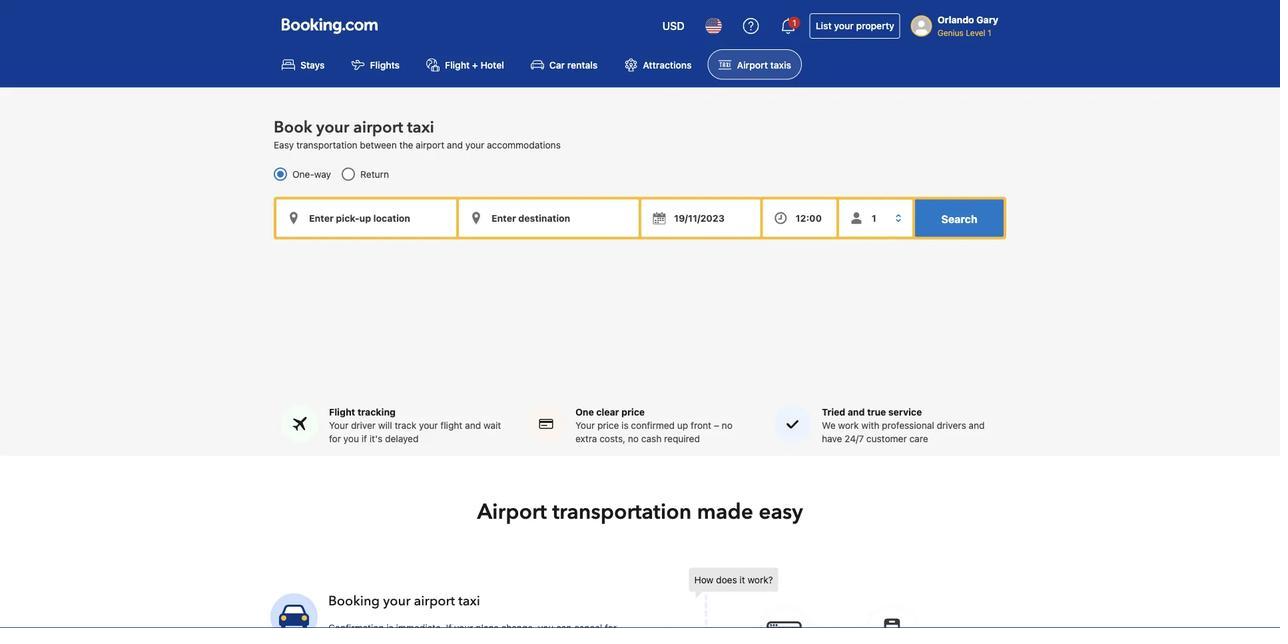 Task type: describe. For each thing, give the bounding box(es) containing it.
list
[[816, 20, 832, 31]]

and inside "book your airport taxi easy transportation between the airport and your accommodations"
[[447, 139, 463, 150]]

1 button
[[773, 10, 805, 42]]

required
[[664, 433, 700, 444]]

if
[[362, 433, 367, 444]]

flight for flight tracking your driver will track your flight and wait for you if it's delayed
[[329, 407, 355, 417]]

it's
[[370, 433, 383, 444]]

flight tracking your driver will track your flight and wait for you if it's delayed
[[329, 407, 501, 444]]

how does it work?
[[695, 574, 773, 585]]

Enter destination text field
[[459, 199, 639, 237]]

and up work
[[848, 407, 865, 417]]

delayed
[[385, 433, 419, 444]]

transportation inside "book your airport taxi easy transportation between the airport and your accommodations"
[[296, 139, 358, 150]]

booking.com online hotel reservations image
[[282, 18, 378, 34]]

airport for airport taxis
[[737, 59, 768, 70]]

wait
[[484, 420, 501, 431]]

flights
[[370, 59, 400, 70]]

return
[[361, 168, 389, 179]]

extra
[[576, 433, 597, 444]]

tried and true service we work with professional drivers and have 24/7 customer care
[[822, 407, 985, 444]]

it
[[740, 574, 745, 585]]

1 horizontal spatial transportation
[[552, 497, 692, 526]]

airport for airport transportation made easy
[[477, 497, 547, 526]]

list your property link
[[810, 13, 901, 39]]

way
[[314, 168, 331, 179]]

flight + hotel link
[[416, 49, 515, 79]]

taxi for booking
[[459, 592, 480, 610]]

19/11/2023 button
[[642, 199, 761, 237]]

usd button
[[655, 10, 693, 42]]

0 horizontal spatial booking airport taxi image
[[271, 594, 318, 628]]

orlando
[[938, 14, 975, 25]]

one-way
[[293, 168, 331, 179]]

1 vertical spatial airport
[[416, 139, 445, 150]]

service
[[889, 407, 922, 417]]

tracking
[[358, 407, 396, 417]]

customer
[[867, 433, 907, 444]]

for
[[329, 433, 341, 444]]

airport transportation made easy
[[477, 497, 803, 526]]

taxis
[[771, 59, 792, 70]]

your for book
[[316, 116, 349, 138]]

list your property
[[816, 20, 895, 31]]

hotel
[[481, 59, 504, 70]]

the
[[399, 139, 413, 150]]

1 horizontal spatial no
[[722, 420, 733, 431]]

car rentals link
[[520, 49, 609, 79]]

24/7
[[845, 433, 864, 444]]

12:00 button
[[763, 199, 837, 237]]

flight + hotel
[[445, 59, 504, 70]]

care
[[910, 433, 929, 444]]

you
[[344, 433, 359, 444]]

one clear price your price is confirmed up front – no extra costs, no cash required
[[576, 407, 733, 444]]

0 vertical spatial price
[[622, 407, 645, 417]]

stays link
[[271, 49, 336, 79]]

professional
[[882, 420, 935, 431]]

12:00
[[796, 212, 822, 223]]

flight
[[441, 420, 463, 431]]

up
[[678, 420, 689, 431]]

one
[[576, 407, 594, 417]]

is
[[622, 420, 629, 431]]

your for booking
[[383, 592, 411, 610]]

work?
[[748, 574, 773, 585]]

made
[[697, 497, 754, 526]]

how
[[695, 574, 714, 585]]

+
[[472, 59, 478, 70]]



Task type: locate. For each thing, give the bounding box(es) containing it.
0 horizontal spatial your
[[329, 420, 349, 431]]

and inside flight tracking your driver will track your flight and wait for you if it's delayed
[[465, 420, 481, 431]]

and
[[447, 139, 463, 150], [848, 407, 865, 417], [465, 420, 481, 431], [969, 420, 985, 431]]

book
[[274, 116, 312, 138]]

airport
[[737, 59, 768, 70], [477, 497, 547, 526]]

flights link
[[341, 49, 410, 79]]

airport for book
[[353, 116, 403, 138]]

booking
[[328, 592, 380, 610]]

19/11/2023
[[674, 212, 725, 223]]

1 your from the left
[[329, 420, 349, 431]]

1 vertical spatial airport
[[477, 497, 547, 526]]

no down is
[[628, 433, 639, 444]]

search button
[[916, 199, 1004, 237]]

price
[[622, 407, 645, 417], [598, 420, 619, 431]]

and right the drivers
[[969, 420, 985, 431]]

taxi inside "book your airport taxi easy transportation between the airport and your accommodations"
[[407, 116, 434, 138]]

your left accommodations
[[466, 139, 485, 150]]

flight left +
[[445, 59, 470, 70]]

track
[[395, 420, 417, 431]]

your inside flight tracking your driver will track your flight and wait for you if it's delayed
[[329, 420, 349, 431]]

drivers
[[937, 420, 967, 431]]

true
[[868, 407, 887, 417]]

1 left list
[[793, 18, 797, 27]]

price up is
[[622, 407, 645, 417]]

car rentals
[[550, 59, 598, 70]]

your inside the one clear price your price is confirmed up front – no extra costs, no cash required
[[576, 420, 595, 431]]

airport for booking
[[414, 592, 455, 610]]

attractions
[[643, 59, 692, 70]]

your inside flight tracking your driver will track your flight and wait for you if it's delayed
[[419, 420, 438, 431]]

front
[[691, 420, 712, 431]]

gary
[[977, 14, 999, 25]]

1
[[793, 18, 797, 27], [988, 28, 992, 37]]

confirmed
[[631, 420, 675, 431]]

1 horizontal spatial your
[[576, 420, 595, 431]]

airport taxis
[[737, 59, 792, 70]]

between
[[360, 139, 397, 150]]

0 vertical spatial no
[[722, 420, 733, 431]]

1 inside the orlando gary genius level 1
[[988, 28, 992, 37]]

0 horizontal spatial transportation
[[296, 139, 358, 150]]

tried
[[822, 407, 846, 417]]

and left wait
[[465, 420, 481, 431]]

property
[[857, 20, 895, 31]]

1 horizontal spatial booking airport taxi image
[[689, 568, 969, 628]]

1 horizontal spatial 1
[[988, 28, 992, 37]]

accommodations
[[487, 139, 561, 150]]

0 horizontal spatial airport
[[477, 497, 547, 526]]

costs,
[[600, 433, 626, 444]]

easy
[[274, 139, 294, 150]]

taxi for book
[[407, 116, 434, 138]]

search
[[942, 212, 978, 225]]

1 vertical spatial price
[[598, 420, 619, 431]]

0 horizontal spatial 1
[[793, 18, 797, 27]]

no
[[722, 420, 733, 431], [628, 433, 639, 444]]

genius
[[938, 28, 964, 37]]

0 horizontal spatial flight
[[329, 407, 355, 417]]

0 horizontal spatial taxi
[[407, 116, 434, 138]]

clear
[[597, 407, 619, 417]]

booking airport taxi image
[[689, 568, 969, 628], [271, 594, 318, 628]]

1 vertical spatial transportation
[[552, 497, 692, 526]]

with
[[862, 420, 880, 431]]

1 vertical spatial 1
[[988, 28, 992, 37]]

easy
[[759, 497, 803, 526]]

and right the at the left
[[447, 139, 463, 150]]

no right –
[[722, 420, 733, 431]]

1 inside button
[[793, 18, 797, 27]]

your up for
[[329, 420, 349, 431]]

usd
[[663, 20, 685, 32]]

1 down the gary
[[988, 28, 992, 37]]

driver
[[351, 420, 376, 431]]

1 horizontal spatial flight
[[445, 59, 470, 70]]

attractions link
[[614, 49, 703, 79]]

orlando gary genius level 1
[[938, 14, 999, 37]]

flight
[[445, 59, 470, 70], [329, 407, 355, 417]]

level
[[966, 28, 986, 37]]

2 vertical spatial airport
[[414, 592, 455, 610]]

price down 'clear'
[[598, 420, 619, 431]]

work
[[838, 420, 859, 431]]

car
[[550, 59, 565, 70]]

0 vertical spatial flight
[[445, 59, 470, 70]]

one-
[[293, 168, 314, 179]]

your right list
[[834, 20, 854, 31]]

0 vertical spatial transportation
[[296, 139, 358, 150]]

taxi
[[407, 116, 434, 138], [459, 592, 480, 610]]

your
[[329, 420, 349, 431], [576, 420, 595, 431]]

flight inside flight tracking your driver will track your flight and wait for you if it's delayed
[[329, 407, 355, 417]]

1 vertical spatial flight
[[329, 407, 355, 417]]

flight up driver
[[329, 407, 355, 417]]

Enter pick-up location text field
[[277, 199, 456, 237]]

1 vertical spatial taxi
[[459, 592, 480, 610]]

we
[[822, 420, 836, 431]]

2 your from the left
[[576, 420, 595, 431]]

your right book
[[316, 116, 349, 138]]

your right booking
[[383, 592, 411, 610]]

booking your airport taxi
[[328, 592, 480, 610]]

will
[[378, 420, 392, 431]]

stays
[[301, 59, 325, 70]]

1 horizontal spatial airport
[[737, 59, 768, 70]]

0 vertical spatial 1
[[793, 18, 797, 27]]

airport taxis link
[[708, 49, 802, 79]]

1 horizontal spatial price
[[622, 407, 645, 417]]

book your airport taxi easy transportation between the airport and your accommodations
[[274, 116, 561, 150]]

your
[[834, 20, 854, 31], [316, 116, 349, 138], [466, 139, 485, 150], [419, 420, 438, 431], [383, 592, 411, 610]]

transportation
[[296, 139, 358, 150], [552, 497, 692, 526]]

1 vertical spatial no
[[628, 433, 639, 444]]

0 vertical spatial airport
[[737, 59, 768, 70]]

your down the one
[[576, 420, 595, 431]]

0 vertical spatial airport
[[353, 116, 403, 138]]

0 horizontal spatial no
[[628, 433, 639, 444]]

0 horizontal spatial price
[[598, 420, 619, 431]]

–
[[714, 420, 720, 431]]

airport
[[353, 116, 403, 138], [416, 139, 445, 150], [414, 592, 455, 610]]

0 vertical spatial taxi
[[407, 116, 434, 138]]

rentals
[[568, 59, 598, 70]]

1 horizontal spatial taxi
[[459, 592, 480, 610]]

flight for flight + hotel
[[445, 59, 470, 70]]

have
[[822, 433, 843, 444]]

does
[[716, 574, 737, 585]]

your for list
[[834, 20, 854, 31]]

your right track at the left
[[419, 420, 438, 431]]

cash
[[642, 433, 662, 444]]



Task type: vqa. For each thing, say whether or not it's contained in the screenshot.
the 21
no



